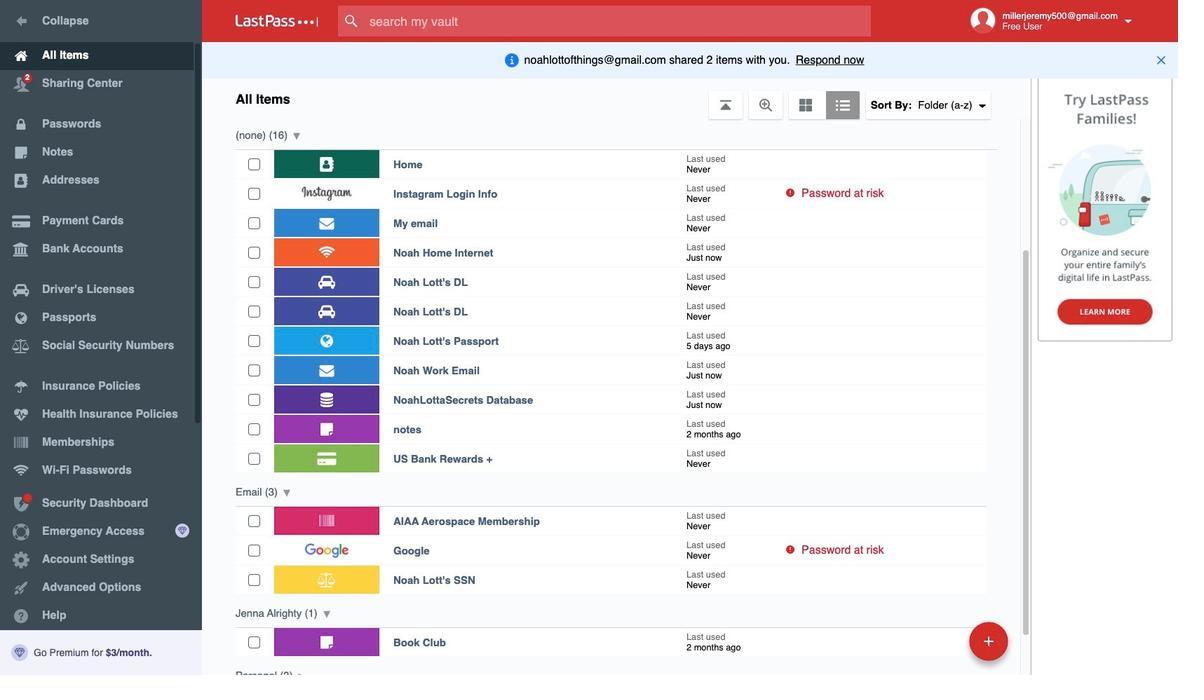 Task type: vqa. For each thing, say whether or not it's contained in the screenshot.
DIALOG
no



Task type: locate. For each thing, give the bounding box(es) containing it.
vault options navigation
[[202, 77, 1032, 119]]



Task type: describe. For each thing, give the bounding box(es) containing it.
new item navigation
[[873, 618, 1017, 676]]

main navigation navigation
[[0, 0, 202, 676]]

new item element
[[873, 622, 1014, 662]]

Search search field
[[338, 6, 899, 36]]

search my vault text field
[[338, 6, 899, 36]]

lastpass image
[[236, 15, 319, 27]]



